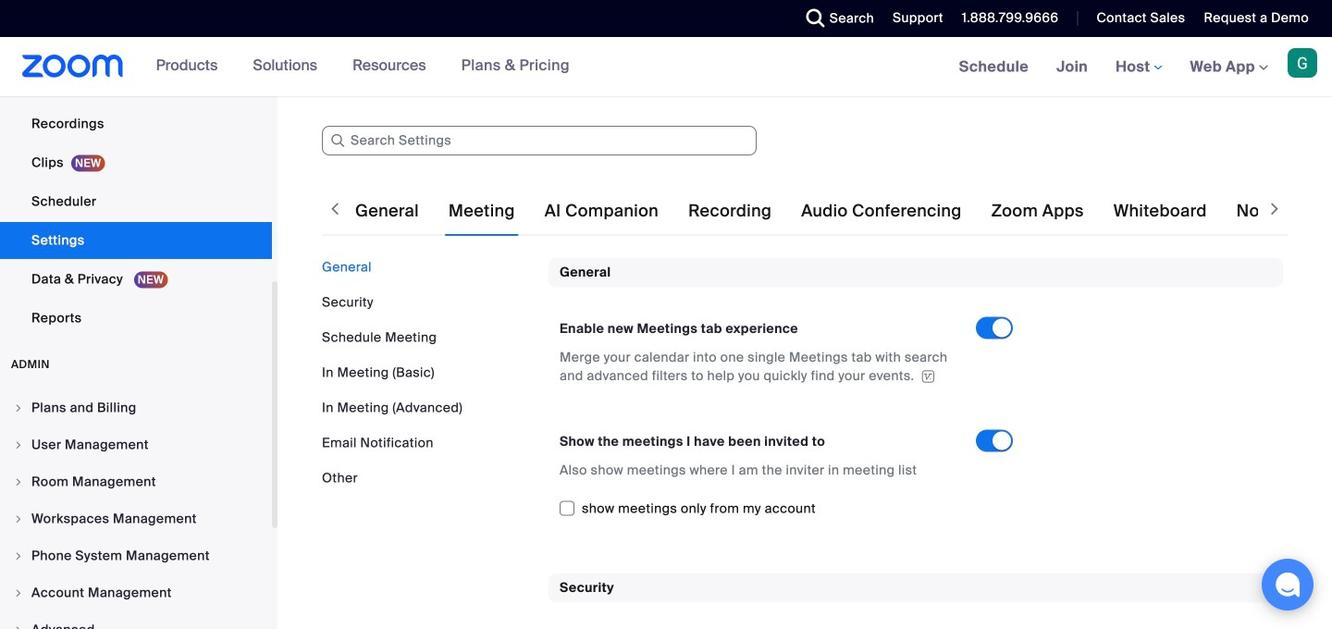 Task type: locate. For each thing, give the bounding box(es) containing it.
1 right image from the top
[[13, 402, 24, 414]]

1 right image from the top
[[13, 476, 24, 488]]

0 vertical spatial right image
[[13, 402, 24, 414]]

5 right image from the top
[[13, 624, 24, 629]]

7 menu item from the top
[[0, 612, 272, 629]]

menu bar
[[322, 258, 535, 488]]

6 menu item from the top
[[0, 575, 272, 611]]

1 vertical spatial right image
[[13, 439, 24, 451]]

right image
[[13, 476, 24, 488], [13, 513, 24, 525], [13, 550, 24, 562], [13, 587, 24, 599], [13, 624, 24, 629]]

3 menu item from the top
[[0, 464, 272, 500]]

tabs of my account settings page tab list
[[352, 185, 1332, 237]]

side navigation navigation
[[0, 0, 278, 629]]

2 right image from the top
[[13, 513, 24, 525]]

personal menu menu
[[0, 0, 272, 339]]

2 right image from the top
[[13, 439, 24, 451]]

menu item
[[0, 390, 272, 426], [0, 427, 272, 463], [0, 464, 272, 500], [0, 501, 272, 537], [0, 538, 272, 574], [0, 575, 272, 611], [0, 612, 272, 629]]

1 menu item from the top
[[0, 390, 272, 426]]

banner
[[0, 37, 1332, 98]]

open chat image
[[1275, 572, 1301, 598]]

right image
[[13, 402, 24, 414], [13, 439, 24, 451]]

3 right image from the top
[[13, 550, 24, 562]]

4 right image from the top
[[13, 587, 24, 599]]

scroll left image
[[326, 200, 344, 218]]

meetings navigation
[[945, 37, 1332, 98]]

right image for fourth menu item from the bottom of the the admin menu menu
[[13, 513, 24, 525]]

general element
[[549, 258, 1283, 544]]



Task type: describe. For each thing, give the bounding box(es) containing it.
security element
[[549, 573, 1283, 629]]

right image for 3rd menu item from the bottom
[[13, 550, 24, 562]]

right image for 5th menu item from the bottom
[[13, 476, 24, 488]]

product information navigation
[[142, 37, 584, 96]]

4 menu item from the top
[[0, 501, 272, 537]]

right image for seventh menu item from the top of the the admin menu menu
[[13, 624, 24, 629]]

scroll right image
[[1266, 200, 1284, 218]]

right image for second menu item from the bottom of the the admin menu menu
[[13, 587, 24, 599]]

Search Settings text field
[[322, 126, 757, 155]]

2 menu item from the top
[[0, 427, 272, 463]]

admin menu menu
[[0, 390, 272, 629]]

profile picture image
[[1288, 48, 1317, 78]]

zoom logo image
[[22, 55, 124, 78]]

5 menu item from the top
[[0, 538, 272, 574]]



Task type: vqa. For each thing, say whether or not it's contained in the screenshot.
edit project ICON
no



